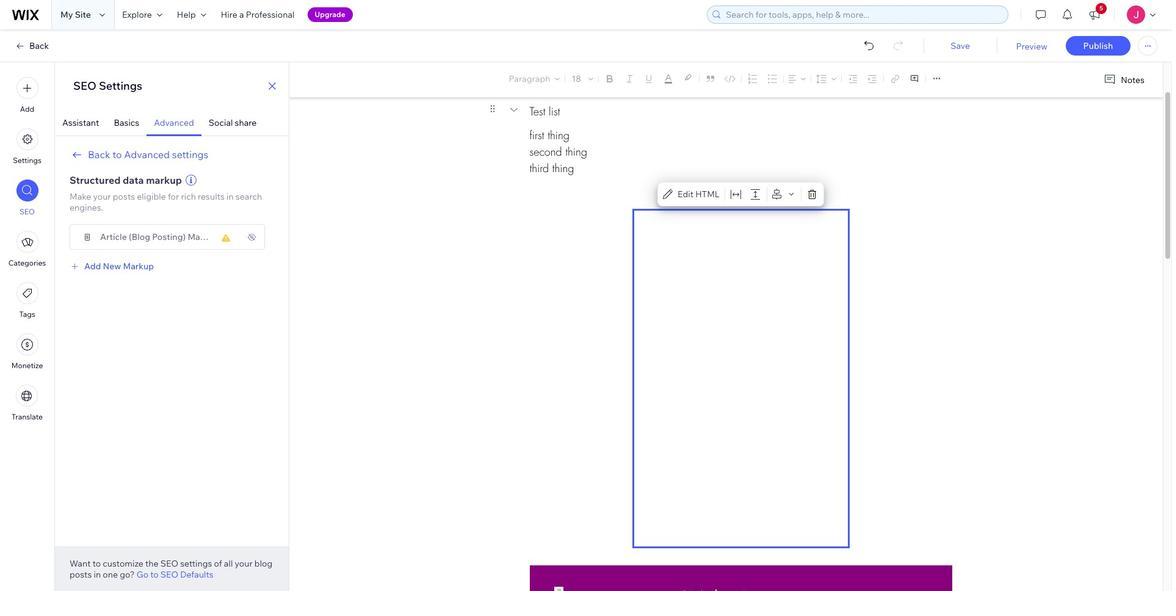 Task type: describe. For each thing, give the bounding box(es) containing it.
go to seo defaults
[[137, 569, 214, 580]]

basics
[[114, 117, 139, 128]]

to for customize
[[93, 558, 101, 569]]

settings button
[[13, 128, 41, 165]]

tags
[[19, 310, 35, 319]]

results
[[198, 191, 225, 202]]

translate button
[[12, 385, 43, 421]]

data
[[123, 174, 144, 186]]

1 vertical spatial markup
[[123, 261, 154, 272]]

2 vertical spatial thing
[[552, 161, 574, 175]]

make
[[70, 191, 91, 202]]

my site
[[60, 9, 91, 20]]

in inside want to customize the seo settings of all your blog posts in one go?
[[94, 569, 101, 580]]

edit html
[[678, 189, 720, 200]]

markup
[[146, 174, 182, 186]]

seo button
[[16, 180, 38, 216]]

go
[[137, 569, 148, 580]]

translate
[[12, 412, 43, 421]]

edit html button
[[661, 186, 722, 203]]

search
[[236, 191, 262, 202]]

new
[[103, 261, 121, 272]]

add new markup button
[[70, 261, 154, 272]]

back for back to advanced settings
[[88, 148, 110, 161]]

categories
[[8, 258, 46, 267]]

add button
[[16, 77, 38, 114]]

want
[[70, 558, 91, 569]]

menu containing add
[[0, 70, 54, 429]]

back to advanced settings button
[[70, 147, 209, 162]]

article (blog posting) markup
[[100, 231, 219, 242]]

explore
[[122, 9, 152, 20]]

the
[[145, 558, 159, 569]]

eligible
[[137, 191, 166, 202]]

1 vertical spatial thing
[[566, 145, 587, 159]]

back button
[[15, 40, 49, 51]]

upgrade button
[[307, 7, 353, 22]]

notes
[[1121, 74, 1145, 85]]

assistant
[[62, 117, 99, 128]]

one
[[103, 569, 118, 580]]

add for add
[[20, 104, 34, 114]]

monetize
[[11, 361, 43, 370]]

social share
[[209, 117, 257, 128]]

rich
[[181, 191, 196, 202]]

structured
[[70, 174, 121, 186]]

publish button
[[1066, 36, 1131, 56]]

social share button
[[201, 110, 264, 136]]

tags button
[[16, 282, 38, 319]]

to for seo
[[150, 569, 159, 580]]

edit
[[678, 189, 694, 200]]

first
[[530, 128, 544, 142]]

seo settings
[[73, 79, 142, 93]]

add new markup
[[84, 261, 154, 272]]

save button
[[936, 40, 985, 51]]

want to customize the seo settings of all your blog posts in one go?
[[70, 558, 273, 580]]

professional
[[246, 9, 295, 20]]

first thing second thing third thing
[[530, 128, 587, 175]]

a
[[239, 9, 244, 20]]

settings inside menu
[[13, 156, 41, 165]]

settings inside 'button'
[[172, 148, 209, 161]]

basics button
[[107, 110, 147, 136]]

third
[[530, 161, 549, 175]]

paragraph
[[509, 73, 550, 84]]

social
[[209, 117, 233, 128]]

blog
[[255, 558, 273, 569]]

help button
[[170, 0, 214, 29]]

(blog
[[129, 231, 150, 242]]



Task type: locate. For each thing, give the bounding box(es) containing it.
categories button
[[8, 231, 46, 267]]

test
[[530, 104, 546, 118]]

to right go
[[150, 569, 159, 580]]

preview button
[[1016, 41, 1048, 52]]

1 horizontal spatial to
[[113, 148, 122, 161]]

advanced
[[154, 117, 194, 128], [124, 148, 170, 161]]

0 vertical spatial settings
[[172, 148, 209, 161]]

0 vertical spatial your
[[93, 191, 111, 202]]

your inside want to customize the seo settings of all your blog posts in one go?
[[235, 558, 253, 569]]

advanced inside 'button'
[[124, 148, 170, 161]]

all
[[224, 558, 233, 569]]

upgrade
[[315, 10, 345, 19]]

advanced up back to advanced settings
[[154, 117, 194, 128]]

posts down structured data markup
[[113, 191, 135, 202]]

settings up seo button
[[13, 156, 41, 165]]

list
[[549, 104, 560, 118]]

posting)
[[152, 231, 186, 242]]

0 vertical spatial posts
[[113, 191, 135, 202]]

0 horizontal spatial settings
[[13, 156, 41, 165]]

posts inside want to customize the seo settings of all your blog posts in one go?
[[70, 569, 92, 580]]

settings left of at the left bottom of the page
[[180, 558, 212, 569]]

notes button
[[1099, 71, 1149, 88]]

add left new
[[84, 261, 101, 272]]

your right the all
[[235, 558, 253, 569]]

markup right posting)
[[188, 231, 219, 242]]

site
[[75, 9, 91, 20]]

1 vertical spatial settings
[[13, 156, 41, 165]]

0 horizontal spatial add
[[20, 104, 34, 114]]

your
[[93, 191, 111, 202], [235, 558, 253, 569]]

paragraph button
[[507, 70, 563, 87]]

0 vertical spatial advanced
[[154, 117, 194, 128]]

hire
[[221, 9, 237, 20]]

0 horizontal spatial your
[[93, 191, 111, 202]]

0 vertical spatial add
[[20, 104, 34, 114]]

1 vertical spatial settings
[[180, 558, 212, 569]]

advanced up data
[[124, 148, 170, 161]]

monetize button
[[11, 333, 43, 370]]

article
[[100, 231, 127, 242]]

to inside 'button'
[[113, 148, 122, 161]]

to
[[113, 148, 122, 161], [93, 558, 101, 569], [150, 569, 159, 580]]

go?
[[120, 569, 135, 580]]

settings
[[172, 148, 209, 161], [180, 558, 212, 569]]

test list
[[530, 104, 560, 118]]

0 horizontal spatial in
[[94, 569, 101, 580]]

to inside want to customize the seo settings of all your blog posts in one go?
[[93, 558, 101, 569]]

1 vertical spatial add
[[84, 261, 101, 272]]

in inside make your posts eligible for rich results in search engines.
[[227, 191, 234, 202]]

1 vertical spatial advanced
[[124, 148, 170, 161]]

html
[[696, 189, 720, 200]]

second
[[530, 145, 562, 159]]

1 vertical spatial posts
[[70, 569, 92, 580]]

make your posts eligible for rich results in search engines.
[[70, 191, 262, 213]]

settings up basics
[[99, 79, 142, 93]]

to up structured data markup
[[113, 148, 122, 161]]

back inside 'button'
[[88, 148, 110, 161]]

save
[[951, 40, 970, 51]]

go to seo defaults button
[[137, 569, 214, 580]]

thing
[[548, 128, 570, 142], [566, 145, 587, 159], [552, 161, 574, 175]]

engines.
[[70, 202, 103, 213]]

1 horizontal spatial your
[[235, 558, 253, 569]]

seo inside want to customize the seo settings of all your blog posts in one go?
[[160, 558, 178, 569]]

in left search
[[227, 191, 234, 202]]

your down structured
[[93, 191, 111, 202]]

seo
[[73, 79, 96, 93], [19, 207, 35, 216], [160, 558, 178, 569], [161, 569, 178, 580]]

assistant button
[[55, 110, 107, 136]]

publish
[[1084, 40, 1113, 51]]

1 horizontal spatial back
[[88, 148, 110, 161]]

0 vertical spatial back
[[29, 40, 49, 51]]

1 vertical spatial in
[[94, 569, 101, 580]]

0 vertical spatial thing
[[548, 128, 570, 142]]

0 horizontal spatial posts
[[70, 569, 92, 580]]

tab list
[[55, 110, 289, 136]]

add for add new markup
[[84, 261, 101, 272]]

back
[[29, 40, 49, 51], [88, 148, 110, 161]]

1 horizontal spatial in
[[227, 191, 234, 202]]

0 horizontal spatial back
[[29, 40, 49, 51]]

to right want
[[93, 558, 101, 569]]

1 horizontal spatial add
[[84, 261, 101, 272]]

hire a professional link
[[214, 0, 302, 29]]

thing right third
[[552, 161, 574, 175]]

add up settings button
[[20, 104, 34, 114]]

share
[[235, 117, 257, 128]]

back up add button
[[29, 40, 49, 51]]

in
[[227, 191, 234, 202], [94, 569, 101, 580]]

0 vertical spatial markup
[[188, 231, 219, 242]]

0 vertical spatial settings
[[99, 79, 142, 93]]

5 button
[[1081, 0, 1108, 29]]

1 horizontal spatial settings
[[99, 79, 142, 93]]

my
[[60, 9, 73, 20]]

tab list containing assistant
[[55, 110, 289, 136]]

your inside make your posts eligible for rich results in search engines.
[[93, 191, 111, 202]]

in left one
[[94, 569, 101, 580]]

advanced inside button
[[154, 117, 194, 128]]

seo inside button
[[19, 207, 35, 216]]

markup right new
[[123, 261, 154, 272]]

1 vertical spatial back
[[88, 148, 110, 161]]

Search for tools, apps, help & more... field
[[722, 6, 1005, 23]]

preview
[[1016, 41, 1048, 52]]

1 horizontal spatial markup
[[188, 231, 219, 242]]

for
[[168, 191, 179, 202]]

5
[[1100, 4, 1103, 12]]

0 vertical spatial in
[[227, 191, 234, 202]]

1 horizontal spatial posts
[[113, 191, 135, 202]]

to for advanced
[[113, 148, 122, 161]]

thing right second
[[566, 145, 587, 159]]

1 vertical spatial your
[[235, 558, 253, 569]]

advanced button
[[147, 110, 201, 136]]

help
[[177, 9, 196, 20]]

posts left one
[[70, 569, 92, 580]]

customize
[[103, 558, 143, 569]]

defaults
[[180, 569, 214, 580]]

settings
[[99, 79, 142, 93], [13, 156, 41, 165]]

settings inside want to customize the seo settings of all your blog posts in one go?
[[180, 558, 212, 569]]

back to advanced settings
[[88, 148, 209, 161]]

structured data markup
[[70, 174, 182, 186]]

hire a professional
[[221, 9, 295, 20]]

0 horizontal spatial to
[[93, 558, 101, 569]]

thing up second
[[548, 128, 570, 142]]

2 horizontal spatial to
[[150, 569, 159, 580]]

add inside button
[[20, 104, 34, 114]]

0 horizontal spatial markup
[[123, 261, 154, 272]]

of
[[214, 558, 222, 569]]

back up structured
[[88, 148, 110, 161]]

posts
[[113, 191, 135, 202], [70, 569, 92, 580]]

settings down "advanced" button
[[172, 148, 209, 161]]

posts inside make your posts eligible for rich results in search engines.
[[113, 191, 135, 202]]

menu
[[0, 70, 54, 429]]

back for back
[[29, 40, 49, 51]]



Task type: vqa. For each thing, say whether or not it's contained in the screenshot.
Drive
no



